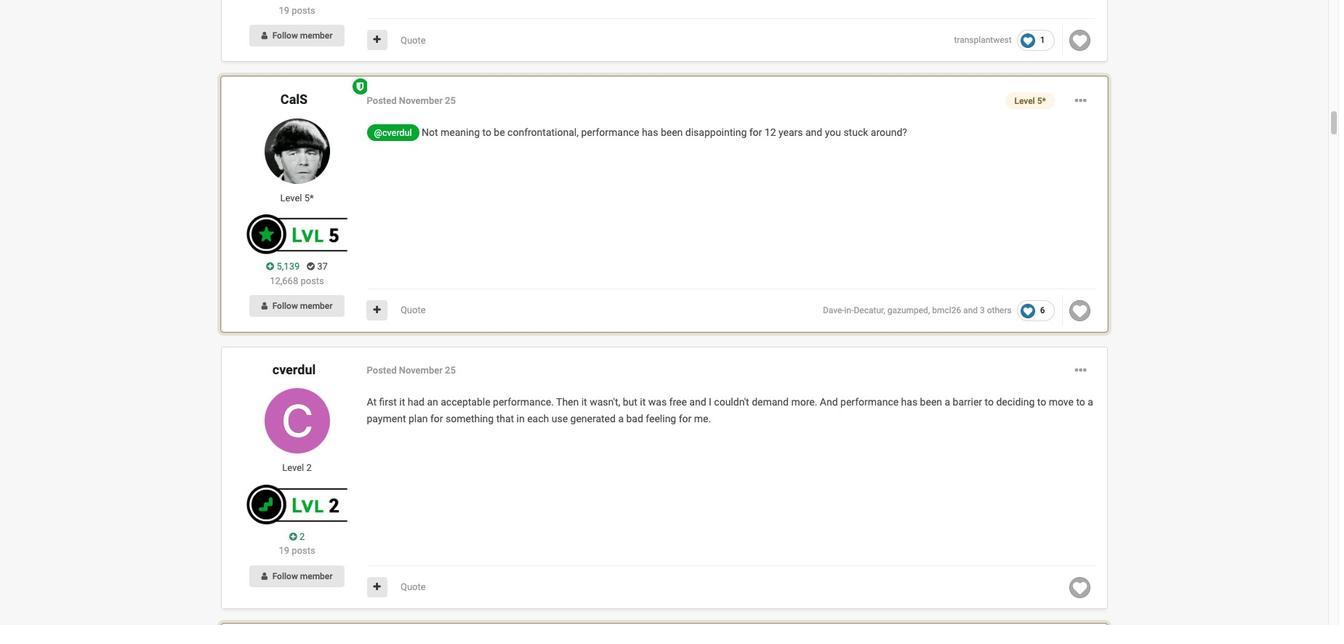 Task type: describe. For each thing, give the bounding box(es) containing it.
follow for cals
[[272, 301, 298, 311]]

at first it had an acceptable performance. then it wasn't, but it was free and i couldn't demand more. and performance has been a barrier to deciding to move to a payment plan for something that in each use generated a bad feeling for me.
[[367, 396, 1094, 424]]

dave-in-decatur , gazumped , bmcl26 and 3 others
[[823, 305, 1012, 316]]

@cverdul link
[[367, 125, 419, 141]]

something
[[446, 413, 494, 424]]

0 vertical spatial 5*
[[1037, 96, 1046, 106]]

has inside the at first it had an acceptable performance. then it wasn't, but it was free and i couldn't demand more. and performance has been a barrier to deciding to move to a payment plan for something that in each use generated a bad feeling for me.
[[901, 396, 918, 408]]

2 inside 2 link
[[297, 531, 305, 542]]

1 it from the left
[[399, 396, 405, 408]]

others
[[987, 305, 1012, 316]]

user image for cals
[[261, 302, 268, 311]]

0 horizontal spatial for
[[430, 413, 443, 424]]

6 link
[[1017, 300, 1055, 321]]

had
[[408, 396, 425, 408]]

each
[[527, 413, 549, 424]]

bad
[[626, 413, 643, 424]]

an
[[427, 396, 438, 408]]

1 vertical spatial and
[[964, 305, 978, 316]]

1 horizontal spatial for
[[679, 413, 692, 424]]

1 , from the left
[[884, 305, 885, 316]]

0 horizontal spatial been
[[661, 126, 683, 138]]

follow member link for cals
[[250, 295, 344, 317]]

not meaning to be confrontational, performance has been disappointing for 12 years and you stuck around?
[[419, 126, 907, 138]]

to left be
[[482, 126, 491, 138]]

was
[[648, 396, 667, 408]]

like image inside 6 link
[[1021, 304, 1035, 318]]

more.
[[791, 396, 818, 408]]

free
[[669, 396, 687, 408]]

25 for cverdul
[[445, 365, 456, 376]]

disappointing
[[686, 126, 747, 138]]

that
[[496, 413, 514, 424]]

12,668
[[270, 275, 298, 286]]

2 19 from the top
[[279, 546, 289, 556]]

bmcl26 link
[[932, 305, 961, 316]]

transplantwest link
[[954, 35, 1012, 45]]

and inside the at first it had an acceptable performance. then it wasn't, but it was free and i couldn't demand more. and performance has been a barrier to deciding to move to a payment plan for something that in each use generated a bad feeling for me.
[[690, 396, 706, 408]]

1 19 posts from the top
[[279, 5, 315, 16]]

37
[[315, 261, 328, 272]]

cverdul image
[[264, 388, 330, 454]]

performance.
[[493, 396, 554, 408]]

0 horizontal spatial a
[[618, 413, 624, 424]]

3
[[980, 305, 985, 316]]

in-
[[845, 305, 854, 316]]

posts for cals
[[301, 275, 324, 286]]

posted for cverdul
[[367, 365, 397, 376]]

then
[[556, 396, 579, 408]]

0 vertical spatial posts
[[292, 5, 315, 16]]

in
[[517, 413, 525, 424]]

around?
[[871, 126, 907, 138]]

1 horizontal spatial level 5*
[[1015, 96, 1046, 106]]

use
[[552, 413, 568, 424]]

quote link for cverdul
[[401, 582, 426, 593]]

not
[[422, 126, 438, 138]]

be
[[494, 126, 505, 138]]

1 quote from the top
[[401, 35, 426, 45]]

quote for cverdul
[[401, 582, 426, 593]]

feeling
[[646, 413, 676, 424]]

check circle image
[[307, 262, 315, 271]]

2 it from the left
[[581, 396, 587, 408]]

1 19 from the top
[[279, 5, 289, 16]]

to left "move"
[[1037, 396, 1046, 408]]

decatur
[[854, 305, 884, 316]]

first
[[379, 396, 397, 408]]

follow member for cverdul
[[272, 571, 333, 582]]

3 others link
[[980, 305, 1012, 316]]

dave-in-decatur link
[[823, 305, 884, 316]]

quote for cals
[[401, 305, 426, 316]]

1 member from the top
[[300, 31, 333, 41]]

6
[[1040, 305, 1045, 315]]

@cverdul
[[374, 127, 412, 138]]

user image for cverdul
[[261, 572, 268, 581]]

2 19 posts from the top
[[279, 546, 315, 556]]

meaning
[[441, 126, 480, 138]]

2 horizontal spatial for
[[749, 126, 762, 138]]

0 vertical spatial level
[[1015, 96, 1035, 106]]

posted for cals
[[367, 95, 397, 106]]

plan
[[409, 413, 428, 424]]

cverdul link
[[272, 362, 316, 377]]

more options... image
[[1075, 362, 1087, 380]]



Task type: locate. For each thing, give the bounding box(es) containing it.
multiquote image for 6
[[373, 305, 381, 315]]

0 vertical spatial follow member link
[[250, 25, 344, 47]]

been
[[661, 126, 683, 138], [920, 396, 942, 408]]

1
[[1040, 35, 1045, 45]]

follow
[[272, 31, 298, 41], [272, 301, 298, 311], [272, 571, 298, 582]]

member for cals
[[300, 301, 333, 311]]

0 vertical spatial follow member
[[272, 31, 333, 41]]

1 horizontal spatial it
[[581, 396, 587, 408]]

plus circle image
[[266, 262, 274, 271], [289, 532, 297, 542]]

3 follow member from the top
[[272, 571, 333, 582]]

0 vertical spatial 2
[[306, 463, 312, 474]]

1 vertical spatial follow
[[272, 301, 298, 311]]

5,139
[[274, 261, 300, 272]]

posted november 25 for cals
[[367, 95, 456, 106]]

like image
[[1070, 300, 1091, 321]]

1 posted november 25 from the top
[[367, 95, 456, 106]]

2 25 from the top
[[445, 365, 456, 376]]

november up had
[[399, 365, 443, 376]]

2 horizontal spatial and
[[964, 305, 978, 316]]

,
[[884, 305, 885, 316], [928, 305, 930, 316]]

member down 12,668 posts
[[300, 301, 333, 311]]

2 quote link from the top
[[401, 305, 426, 316]]

level 2
[[282, 463, 312, 474]]

0 horizontal spatial it
[[399, 396, 405, 408]]

and left you
[[806, 126, 823, 138]]

follow member
[[272, 31, 333, 41], [272, 301, 333, 311], [272, 571, 333, 582]]

5* left more options... image
[[1037, 96, 1046, 106]]

posted november 25 up had
[[367, 365, 456, 376]]

1 posted from the top
[[367, 95, 397, 106]]

1 vertical spatial quote link
[[401, 305, 426, 316]]

5* down cals image
[[304, 192, 314, 203]]

i
[[709, 396, 712, 408]]

2 vertical spatial level
[[282, 463, 304, 474]]

it right but
[[640, 396, 646, 408]]

at
[[367, 396, 377, 408]]

1 horizontal spatial plus circle image
[[289, 532, 297, 542]]

gazumped link
[[888, 305, 928, 316]]

3 user image from the top
[[261, 572, 268, 581]]

2 down "cverdul" image
[[306, 463, 312, 474]]

2 vertical spatial quote
[[401, 582, 426, 593]]

0 vertical spatial performance
[[581, 126, 639, 138]]

but
[[623, 396, 638, 408]]

3 follow member link from the top
[[250, 566, 344, 587]]

cverdul
[[272, 362, 316, 377]]

1 vertical spatial follow member link
[[250, 295, 344, 317]]

for left me.
[[679, 413, 692, 424]]

posted november 25 up not
[[367, 95, 456, 106]]

0 horizontal spatial 2
[[297, 531, 305, 542]]

2 vertical spatial posts
[[292, 546, 315, 556]]

5*
[[1037, 96, 1046, 106], [304, 192, 314, 203]]

0 horizontal spatial performance
[[581, 126, 639, 138]]

november for cals
[[399, 95, 443, 106]]

performance right confrontational,
[[581, 126, 639, 138]]

2 vertical spatial and
[[690, 396, 706, 408]]

and
[[820, 396, 838, 408]]

a
[[945, 396, 950, 408], [1088, 396, 1094, 408], [618, 413, 624, 424]]

follow member link up cals
[[250, 25, 344, 47]]

2 vertical spatial follow member
[[272, 571, 333, 582]]

1 horizontal spatial has
[[901, 396, 918, 408]]

1 vertical spatial quote
[[401, 305, 426, 316]]

, left bmcl26 link
[[928, 305, 930, 316]]

follow member link for cverdul
[[250, 566, 344, 587]]

2 vertical spatial quote link
[[401, 582, 426, 593]]

0 vertical spatial posted
[[367, 95, 397, 106]]

level 5* down cals image
[[280, 192, 314, 203]]

and left 3
[[964, 305, 978, 316]]

level for cverdul
[[282, 463, 304, 474]]

years
[[779, 126, 803, 138]]

1 vertical spatial level
[[280, 192, 302, 203]]

cals link
[[281, 92, 308, 107]]

0 vertical spatial follow
[[272, 31, 298, 41]]

and left i
[[690, 396, 706, 408]]

2 down level 2 in the left of the page
[[297, 531, 305, 542]]

follow down 12,668 in the left of the page
[[272, 301, 298, 311]]

0 vertical spatial been
[[661, 126, 683, 138]]

3 quote link from the top
[[401, 582, 426, 593]]

bmcl26
[[932, 305, 961, 316]]

2 multiquote image from the top
[[373, 305, 381, 315]]

0 vertical spatial user image
[[261, 32, 268, 40]]

to
[[482, 126, 491, 138], [985, 396, 994, 408], [1037, 396, 1046, 408], [1076, 396, 1085, 408]]

posted up 'first'
[[367, 365, 397, 376]]

follow member link
[[250, 25, 344, 47], [250, 295, 344, 317], [250, 566, 344, 587]]

follow down 2 link
[[272, 571, 298, 582]]

0 vertical spatial multiquote image
[[373, 35, 381, 45]]

1 vertical spatial 19
[[279, 546, 289, 556]]

2 vertical spatial user image
[[261, 572, 268, 581]]

acceptable
[[441, 396, 491, 408]]

2 follow member from the top
[[272, 301, 333, 311]]

quote link
[[401, 35, 426, 45], [401, 305, 426, 316], [401, 582, 426, 593]]

plus circle image for 2
[[289, 532, 297, 542]]

2 vertical spatial member
[[300, 571, 333, 582]]

1 vertical spatial 5*
[[304, 192, 314, 203]]

posted up the @cverdul
[[367, 95, 397, 106]]

been left disappointing
[[661, 126, 683, 138]]

0 horizontal spatial 5*
[[304, 192, 314, 203]]

1 november from the top
[[399, 95, 443, 106]]

2 vertical spatial follow member link
[[250, 566, 344, 587]]

1 vertical spatial multiquote image
[[373, 305, 381, 315]]

posts for cverdul
[[292, 546, 315, 556]]

cals image
[[264, 118, 330, 184]]

member for cverdul
[[300, 571, 333, 582]]

like image
[[1070, 30, 1091, 51], [1021, 33, 1035, 48], [1021, 304, 1035, 318], [1070, 577, 1091, 598]]

25 up acceptable
[[445, 365, 456, 376]]

1 vertical spatial posted
[[367, 365, 397, 376]]

1 link
[[1017, 30, 1055, 51]]

wasn't,
[[590, 396, 620, 408]]

2 follow member link from the top
[[250, 295, 344, 317]]

1 vertical spatial member
[[300, 301, 333, 311]]

you
[[825, 126, 841, 138]]

0 vertical spatial quote
[[401, 35, 426, 45]]

deciding
[[996, 396, 1035, 408]]

, left the gazumped
[[884, 305, 885, 316]]

cals
[[281, 92, 308, 107]]

level left more options... image
[[1015, 96, 1035, 106]]

0 vertical spatial 19 posts
[[279, 5, 315, 16]]

2 november from the top
[[399, 365, 443, 376]]

level for cals
[[280, 192, 302, 203]]

confrontational,
[[508, 126, 579, 138]]

follow member up cals
[[272, 31, 333, 41]]

3 follow from the top
[[272, 571, 298, 582]]

1 vertical spatial posted november 25
[[367, 365, 456, 376]]

1 horizontal spatial performance
[[841, 396, 899, 408]]

25 up meaning
[[445, 95, 456, 106]]

0 vertical spatial has
[[642, 126, 658, 138]]

1 horizontal spatial ,
[[928, 305, 930, 316]]

0 horizontal spatial plus circle image
[[266, 262, 274, 271]]

2 posted november 25 from the top
[[367, 365, 456, 376]]

demand
[[752, 396, 789, 408]]

been left barrier in the right of the page
[[920, 396, 942, 408]]

level down "cverdul" image
[[282, 463, 304, 474]]

1 follow member link from the top
[[250, 25, 344, 47]]

0 vertical spatial quote link
[[401, 35, 426, 45]]

0 vertical spatial 19
[[279, 5, 289, 16]]

2
[[306, 463, 312, 474], [297, 531, 305, 542]]

1 follow from the top
[[272, 31, 298, 41]]

performance
[[581, 126, 639, 138], [841, 396, 899, 408]]

0 vertical spatial and
[[806, 126, 823, 138]]

november for cverdul
[[399, 365, 443, 376]]

1 multiquote image from the top
[[373, 35, 381, 45]]

posted november 25
[[367, 95, 456, 106], [367, 365, 456, 376]]

1 25 from the top
[[445, 95, 456, 106]]

2 link
[[289, 530, 305, 544]]

it right 'then'
[[581, 396, 587, 408]]

1 horizontal spatial and
[[806, 126, 823, 138]]

performance right and on the bottom
[[841, 396, 899, 408]]

follow for cverdul
[[272, 571, 298, 582]]

level
[[1015, 96, 1035, 106], [280, 192, 302, 203], [282, 463, 304, 474]]

1 vertical spatial 19 posts
[[279, 546, 315, 556]]

1 follow member from the top
[[272, 31, 333, 41]]

5,139 link
[[266, 260, 300, 274]]

to right barrier in the right of the page
[[985, 396, 994, 408]]

0 horizontal spatial has
[[642, 126, 658, 138]]

follow member down 2 link
[[272, 571, 333, 582]]

0 vertical spatial member
[[300, 31, 333, 41]]

2 follow from the top
[[272, 301, 298, 311]]

generated
[[570, 413, 616, 424]]

move
[[1049, 396, 1074, 408]]

follow member link down 2 link
[[250, 566, 344, 587]]

19
[[279, 5, 289, 16], [279, 546, 289, 556]]

been inside the at first it had an acceptable performance. then it wasn't, but it was free and i couldn't demand more. and performance has been a barrier to deciding to move to a payment plan for something that in each use generated a bad feeling for me.
[[920, 396, 942, 408]]

for down an
[[430, 413, 443, 424]]

1 vertical spatial november
[[399, 365, 443, 376]]

stuck
[[844, 126, 868, 138]]

1 horizontal spatial 5*
[[1037, 96, 1046, 106]]

barrier
[[953, 396, 982, 408]]

plus circle image down level 2 in the left of the page
[[289, 532, 297, 542]]

37 link
[[307, 261, 328, 272]]

0 vertical spatial 25
[[445, 95, 456, 106]]

19 posts
[[279, 5, 315, 16], [279, 546, 315, 556]]

0 vertical spatial level 5*
[[1015, 96, 1046, 106]]

for left 12
[[749, 126, 762, 138]]

multiquote image
[[373, 583, 381, 592]]

0 vertical spatial november
[[399, 95, 443, 106]]

3 member from the top
[[300, 571, 333, 582]]

follow member for cals
[[272, 301, 333, 311]]

posts
[[292, 5, 315, 16], [301, 275, 324, 286], [292, 546, 315, 556]]

it
[[399, 396, 405, 408], [581, 396, 587, 408], [640, 396, 646, 408]]

2 member from the top
[[300, 301, 333, 311]]

plus circle image for 5,139
[[266, 262, 274, 271]]

more options... image
[[1075, 92, 1087, 109]]

25 for cals
[[445, 95, 456, 106]]

1 vertical spatial performance
[[841, 396, 899, 408]]

0 horizontal spatial level 5*
[[280, 192, 314, 203]]

quote
[[401, 35, 426, 45], [401, 305, 426, 316], [401, 582, 426, 593]]

payment
[[367, 413, 406, 424]]

a left bad
[[618, 413, 624, 424]]

1 vertical spatial has
[[901, 396, 918, 408]]

member
[[300, 31, 333, 41], [300, 301, 333, 311], [300, 571, 333, 582]]

november up not
[[399, 95, 443, 106]]

1 vertical spatial 2
[[297, 531, 305, 542]]

1 quote link from the top
[[401, 35, 426, 45]]

1 user image from the top
[[261, 32, 268, 40]]

0 vertical spatial posted november 25
[[367, 95, 456, 106]]

has left barrier in the right of the page
[[901, 396, 918, 408]]

follow up cals
[[272, 31, 298, 41]]

november
[[399, 95, 443, 106], [399, 365, 443, 376]]

1 vertical spatial user image
[[261, 302, 268, 311]]

a left barrier in the right of the page
[[945, 396, 950, 408]]

follow member down 12,668 posts
[[272, 301, 333, 311]]

12,668 posts
[[270, 275, 324, 286]]

2 horizontal spatial it
[[640, 396, 646, 408]]

1 horizontal spatial been
[[920, 396, 942, 408]]

1 vertical spatial plus circle image
[[289, 532, 297, 542]]

1 vertical spatial 25
[[445, 365, 456, 376]]

cals is a moderator image
[[351, 77, 370, 96]]

1 horizontal spatial 2
[[306, 463, 312, 474]]

and
[[806, 126, 823, 138], [964, 305, 978, 316], [690, 396, 706, 408]]

plus circle image inside the 5,139 link
[[266, 262, 274, 271]]

it left had
[[399, 396, 405, 408]]

2 horizontal spatial a
[[1088, 396, 1094, 408]]

member down 2 link
[[300, 571, 333, 582]]

2 posted from the top
[[367, 365, 397, 376]]

for
[[749, 126, 762, 138], [430, 413, 443, 424], [679, 413, 692, 424]]

transplantwest
[[954, 35, 1012, 45]]

user image
[[261, 32, 268, 40], [261, 302, 268, 311], [261, 572, 268, 581]]

1 vertical spatial posts
[[301, 275, 324, 286]]

0 horizontal spatial and
[[690, 396, 706, 408]]

1 horizontal spatial a
[[945, 396, 950, 408]]

posted november 25 for cverdul
[[367, 365, 456, 376]]

3 it from the left
[[640, 396, 646, 408]]

level 5*
[[1015, 96, 1046, 106], [280, 192, 314, 203]]

couldn't
[[714, 396, 749, 408]]

performance inside the at first it had an acceptable performance. then it wasn't, but it was free and i couldn't demand more. and performance has been a barrier to deciding to move to a payment plan for something that in each use generated a bad feeling for me.
[[841, 396, 899, 408]]

plus circle image inside 2 link
[[289, 532, 297, 542]]

a right "move"
[[1088, 396, 1094, 408]]

2 vertical spatial follow
[[272, 571, 298, 582]]

2 quote from the top
[[401, 305, 426, 316]]

follow member link down 12,668 posts
[[250, 295, 344, 317]]

like image inside 1 link
[[1021, 33, 1035, 48]]

multiquote image
[[373, 35, 381, 45], [373, 305, 381, 315]]

12
[[765, 126, 776, 138]]

to right "move"
[[1076, 396, 1085, 408]]

25
[[445, 95, 456, 106], [445, 365, 456, 376]]

1 vertical spatial level 5*
[[280, 192, 314, 203]]

posted
[[367, 95, 397, 106], [367, 365, 397, 376]]

member up cals
[[300, 31, 333, 41]]

2 user image from the top
[[261, 302, 268, 311]]

dave-
[[823, 305, 845, 316]]

quote link for cals
[[401, 305, 426, 316]]

multiquote image for 1
[[373, 35, 381, 45]]

3 quote from the top
[[401, 582, 426, 593]]

level 5* left more options... image
[[1015, 96, 1046, 106]]

1 vertical spatial been
[[920, 396, 942, 408]]

me.
[[694, 413, 711, 424]]

has
[[642, 126, 658, 138], [901, 396, 918, 408]]

level down cals image
[[280, 192, 302, 203]]

has left disappointing
[[642, 126, 658, 138]]

0 vertical spatial plus circle image
[[266, 262, 274, 271]]

plus circle image up 12,668 in the left of the page
[[266, 262, 274, 271]]

0 horizontal spatial ,
[[884, 305, 885, 316]]

1 vertical spatial follow member
[[272, 301, 333, 311]]

gazumped
[[888, 305, 928, 316]]

2 , from the left
[[928, 305, 930, 316]]



Task type: vqa. For each thing, say whether or not it's contained in the screenshot.
2nd 'if' from the bottom
no



